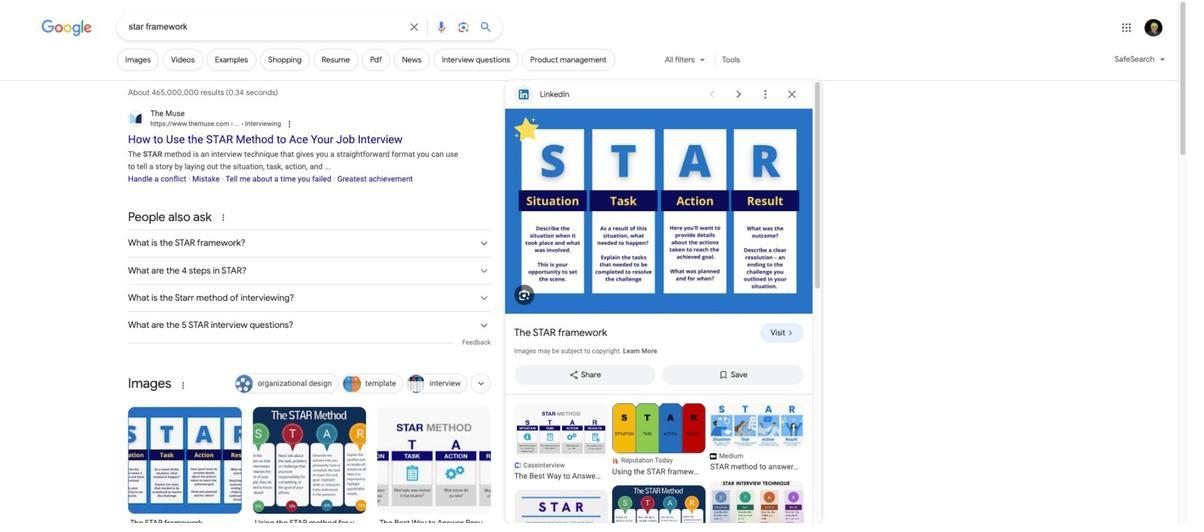 Task type: describe. For each thing, give the bounding box(es) containing it.
about this result image
[[284, 118, 307, 130]]

search by voice image
[[435, 21, 448, 34]]

more actions for this result image
[[755, 83, 777, 106]]

2 list from the left
[[613, 404, 706, 524]]

3 list from the left
[[710, 404, 804, 524]]

using the star method for your next behavioral interview ... image
[[253, 408, 366, 515]]

Search text field
[[129, 21, 401, 35]]

using the star framework in job interviews - reputation today image
[[613, 404, 706, 454]]

1 list from the left
[[515, 404, 608, 524]]

the best way to answer resume questions (star method ... image
[[377, 408, 491, 515]]

1 vertical spatial the star framework image
[[128, 408, 242, 515]]

search by image image
[[457, 21, 471, 34]]

using the star method to nail that job interview image
[[515, 491, 608, 524]]

star method interview questions and answers image
[[710, 482, 804, 524]]



Task type: locate. For each thing, give the bounding box(es) containing it.
1 horizontal spatial list
[[613, 404, 706, 524]]

3 list item from the left
[[710, 404, 804, 477]]

1 horizontal spatial list item
[[613, 404, 706, 482]]

None text field
[[150, 119, 281, 129]]

0 horizontal spatial list item
[[515, 404, 608, 486]]

list item
[[515, 404, 608, 486], [613, 404, 706, 482], [710, 404, 804, 477]]

None search field
[[0, 14, 502, 40]]

0 vertical spatial the star framework image
[[506, 109, 813, 314]]

list item for using the star method for your next behavioral interview (worksheet  included) – career advising & professional development | mit image on the bottom right
[[613, 404, 706, 482]]

2 horizontal spatial list item
[[710, 404, 804, 477]]

google image
[[41, 20, 92, 37]]

the star framework image
[[506, 109, 813, 314], [128, 408, 242, 515]]

list item for star method interview questions and answers 'image' at the bottom right of page
[[710, 404, 804, 477]]

star method to answer interview questions | by viraj sameera | medium image
[[710, 404, 804, 450]]

1 horizontal spatial the star framework image
[[506, 109, 813, 314]]

0 horizontal spatial list
[[515, 404, 608, 524]]

the best way to answer resume questions (star method) | caseinterview image
[[515, 404, 608, 459]]

2 list item from the left
[[613, 404, 706, 482]]

0 horizontal spatial the star framework image
[[128, 408, 242, 515]]

2 horizontal spatial list
[[710, 404, 804, 524]]

None text field
[[229, 120, 281, 128]]

1 list item from the left
[[515, 404, 608, 486]]

list
[[515, 404, 608, 524], [613, 404, 706, 524], [710, 404, 804, 524]]

using the star method for your next behavioral interview (worksheet  included) – career advising & professional development | mit image
[[613, 486, 706, 524]]

list item for using the star method to nail that job interview image
[[515, 404, 608, 486]]



Task type: vqa. For each thing, say whether or not it's contained in the screenshot.
the STAR method to answer interview questions | by viraj sameera | Medium image
yes



